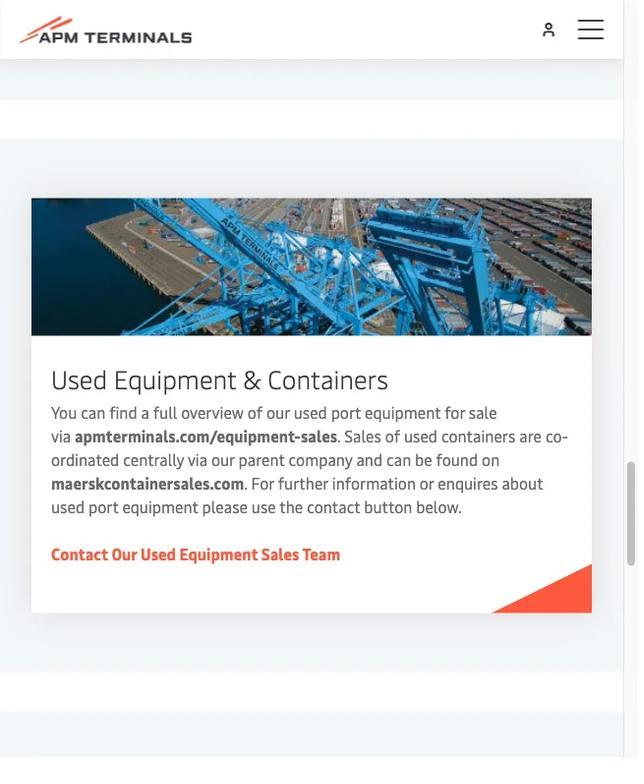 Task type: describe. For each thing, give the bounding box(es) containing it.
la ot 500 image
[[31, 199, 592, 337]]

. sales of used containers are co- ordinated centrally via our parent company and can be found on maerskcontainersales.com
[[51, 426, 569, 495]]

the
[[280, 497, 303, 518]]

containers
[[442, 426, 516, 447]]

apmterminals.com/equipment-sales
[[75, 426, 338, 447]]

via inside . sales of used containers are co- ordinated centrally via our parent company and can be found on maerskcontainersales.com
[[188, 450, 208, 471]]

port inside the . for further information or enquires about used port equipment please use the contact button below.
[[89, 497, 119, 518]]

0 horizontal spatial used
[[51, 362, 107, 396]]

0 vertical spatial equipment
[[114, 362, 237, 396]]

. for sales
[[338, 426, 341, 447]]

are
[[520, 426, 542, 447]]

centrally
[[123, 450, 184, 471]]

be
[[415, 450, 433, 471]]

enquires
[[438, 473, 499, 495]]

a
[[141, 403, 149, 424]]

please
[[202, 497, 248, 518]]

found
[[437, 450, 478, 471]]

further
[[278, 473, 329, 495]]

for
[[251, 473, 274, 495]]

our inside you can find a full overview of our used port equipment for sale via
[[267, 403, 290, 424]]

on
[[482, 450, 500, 471]]

button
[[364, 497, 413, 518]]

about
[[502, 473, 544, 495]]

used equipment & containers
[[51, 362, 389, 396]]

used inside the . for further information or enquires about used port equipment please use the contact button below.
[[51, 497, 85, 518]]

can inside . sales of used containers are co- ordinated centrally via our parent company and can be found on maerskcontainersales.com
[[387, 450, 412, 471]]

equipment inside you can find a full overview of our used port equipment for sale via
[[365, 403, 441, 424]]

you
[[51, 403, 77, 424]]

find
[[109, 403, 137, 424]]



Task type: locate. For each thing, give the bounding box(es) containing it.
apmterminals.com/equipment-
[[75, 426, 301, 447]]

0 horizontal spatial sales
[[262, 544, 300, 565]]

via
[[51, 426, 71, 447], [188, 450, 208, 471]]

sales
[[345, 426, 382, 447], [262, 544, 300, 565]]

0 horizontal spatial equipment
[[122, 497, 198, 518]]

our down apmterminals.com/equipment-sales
[[211, 450, 235, 471]]

of inside you can find a full overview of our used port equipment for sale via
[[248, 403, 263, 424]]

for
[[445, 403, 465, 424]]

of up information
[[385, 426, 401, 447]]

0 horizontal spatial used
[[51, 497, 85, 518]]

. inside . sales of used containers are co- ordinated centrally via our parent company and can be found on maerskcontainersales.com
[[338, 426, 341, 447]]

information
[[332, 473, 416, 495]]

1 horizontal spatial of
[[385, 426, 401, 447]]

sales
[[301, 426, 338, 447]]

. inside the . for further information or enquires about used port equipment please use the contact button below.
[[244, 473, 248, 495]]

of
[[248, 403, 263, 424], [385, 426, 401, 447]]

maerskcontainersales.com
[[51, 473, 244, 495]]

1 vertical spatial .
[[244, 473, 248, 495]]

equipment up be
[[365, 403, 441, 424]]

sale
[[469, 403, 498, 424]]

via down apmterminals.com/equipment-sales
[[188, 450, 208, 471]]

0 vertical spatial equipment
[[365, 403, 441, 424]]

equipment
[[365, 403, 441, 424], [122, 497, 198, 518]]

. left for
[[244, 473, 248, 495]]

2 horizontal spatial used
[[404, 426, 438, 447]]

via inside you can find a full overview of our used port equipment for sale via
[[51, 426, 71, 447]]

containers
[[268, 362, 389, 396]]

used up you
[[51, 362, 107, 396]]

used inside . sales of used containers are co- ordinated centrally via our parent company and can be found on maerskcontainersales.com
[[404, 426, 438, 447]]

via down you
[[51, 426, 71, 447]]

co-
[[546, 426, 569, 447]]

full
[[153, 403, 177, 424]]

equipment down please
[[180, 544, 258, 565]]

parent
[[239, 450, 285, 471]]

0 vertical spatial our
[[267, 403, 290, 424]]

1 vertical spatial sales
[[262, 544, 300, 565]]

ordinated
[[51, 450, 119, 471]]

below.
[[417, 497, 462, 518]]

of inside . sales of used containers are co- ordinated centrally via our parent company and can be found on maerskcontainersales.com
[[385, 426, 401, 447]]

team
[[303, 544, 341, 565]]

equipment up full
[[114, 362, 237, 396]]

1 horizontal spatial can
[[387, 450, 412, 471]]

1 horizontal spatial equipment
[[365, 403, 441, 424]]

1 vertical spatial via
[[188, 450, 208, 471]]

used
[[294, 403, 327, 424], [404, 426, 438, 447], [51, 497, 85, 518]]

0 horizontal spatial .
[[244, 473, 248, 495]]

our up the parent
[[267, 403, 290, 424]]

used up be
[[404, 426, 438, 447]]

1 vertical spatial of
[[385, 426, 401, 447]]

1 vertical spatial can
[[387, 450, 412, 471]]

used
[[51, 362, 107, 396], [141, 544, 176, 565]]

company
[[289, 450, 353, 471]]

used up sales
[[294, 403, 327, 424]]

0 horizontal spatial of
[[248, 403, 263, 424]]

1 horizontal spatial sales
[[345, 426, 382, 447]]

use
[[252, 497, 276, 518]]

1 horizontal spatial via
[[188, 450, 208, 471]]

1 vertical spatial our
[[211, 450, 235, 471]]

of down &
[[248, 403, 263, 424]]

or
[[420, 473, 434, 495]]

our inside . sales of used containers are co- ordinated centrally via our parent company and can be found on maerskcontainersales.com
[[211, 450, 235, 471]]

our
[[112, 544, 137, 565]]

1 vertical spatial used
[[404, 426, 438, 447]]

sales left team
[[262, 544, 300, 565]]

and
[[357, 450, 383, 471]]

0 vertical spatial sales
[[345, 426, 382, 447]]

can
[[81, 403, 106, 424], [387, 450, 412, 471]]

1 horizontal spatial used
[[294, 403, 327, 424]]

1 horizontal spatial port
[[331, 403, 361, 424]]

1 horizontal spatial .
[[338, 426, 341, 447]]

0 vertical spatial via
[[51, 426, 71, 447]]

used right our
[[141, 544, 176, 565]]

. for for
[[244, 473, 248, 495]]

&
[[243, 362, 262, 396]]

port down maerskcontainersales.com
[[89, 497, 119, 518]]

overview
[[181, 403, 244, 424]]

can right you
[[81, 403, 106, 424]]

equipment inside the . for further information or enquires about used port equipment please use the contact button below.
[[122, 497, 198, 518]]

1 vertical spatial used
[[141, 544, 176, 565]]

0 vertical spatial can
[[81, 403, 106, 424]]

1 horizontal spatial our
[[267, 403, 290, 424]]

0 horizontal spatial port
[[89, 497, 119, 518]]

sales up 'and'
[[345, 426, 382, 447]]

1 vertical spatial port
[[89, 497, 119, 518]]

. for further information or enquires about used port equipment please use the contact button below.
[[51, 473, 544, 518]]

0 vertical spatial of
[[248, 403, 263, 424]]

contact
[[307, 497, 361, 518]]

can left be
[[387, 450, 412, 471]]

equipment down maerskcontainersales.com
[[122, 497, 198, 518]]

0 vertical spatial used
[[294, 403, 327, 424]]

0 vertical spatial .
[[338, 426, 341, 447]]

our
[[267, 403, 290, 424], [211, 450, 235, 471]]

2 vertical spatial used
[[51, 497, 85, 518]]

contact our used equipment sales team
[[51, 544, 341, 565]]

port
[[331, 403, 361, 424], [89, 497, 119, 518]]

equipment
[[114, 362, 237, 396], [180, 544, 258, 565]]

.
[[338, 426, 341, 447], [244, 473, 248, 495]]

1 horizontal spatial used
[[141, 544, 176, 565]]

sales inside . sales of used containers are co- ordinated centrally via our parent company and can be found on maerskcontainersales.com
[[345, 426, 382, 447]]

0 horizontal spatial via
[[51, 426, 71, 447]]

contact
[[51, 544, 108, 565]]

port inside you can find a full overview of our used port equipment for sale via
[[331, 403, 361, 424]]

used inside you can find a full overview of our used port equipment for sale via
[[294, 403, 327, 424]]

1 vertical spatial equipment
[[180, 544, 258, 565]]

1 vertical spatial equipment
[[122, 497, 198, 518]]

0 horizontal spatial our
[[211, 450, 235, 471]]

. up company
[[338, 426, 341, 447]]

0 vertical spatial used
[[51, 362, 107, 396]]

used up contact
[[51, 497, 85, 518]]

0 horizontal spatial can
[[81, 403, 106, 424]]

port up sales
[[331, 403, 361, 424]]

you can find a full overview of our used port equipment for sale via
[[51, 403, 498, 447]]

can inside you can find a full overview of our used port equipment for sale via
[[81, 403, 106, 424]]

0 vertical spatial port
[[331, 403, 361, 424]]



Task type: vqa. For each thing, say whether or not it's contained in the screenshot.
The You Can Find A Full Overview Of Our Used Port Equipment For Sale Via on the bottom of the page
yes



